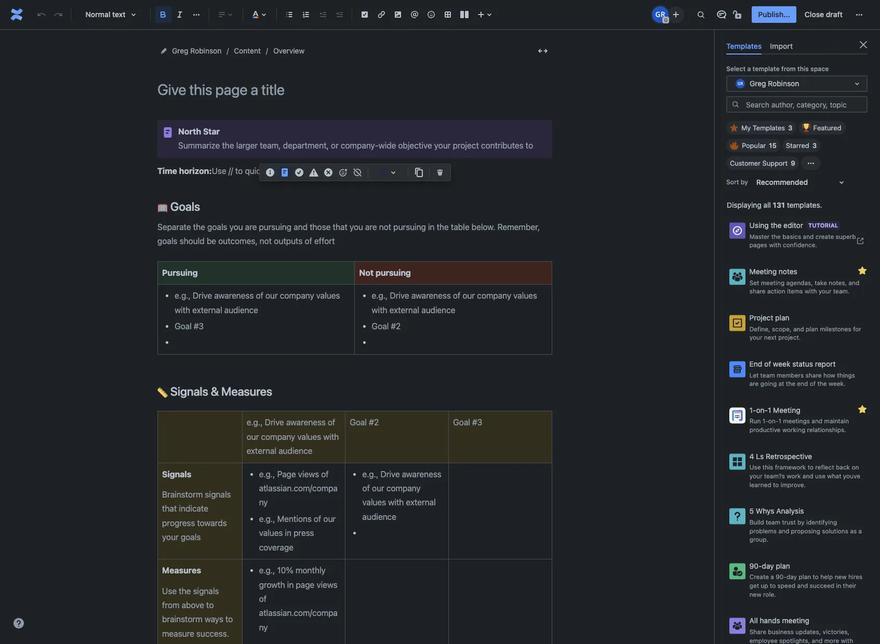 Task type: locate. For each thing, give the bounding box(es) containing it.
proposing
[[791, 527, 821, 535]]

and
[[803, 233, 814, 240], [849, 279, 860, 287], [793, 325, 804, 333], [812, 417, 823, 425], [803, 472, 814, 480], [779, 527, 789, 535], [797, 582, 808, 590], [812, 637, 823, 644]]

9
[[791, 159, 796, 167]]

0 vertical spatial robinson
[[190, 46, 222, 55]]

and right speed
[[797, 582, 808, 590]]

the down how
[[818, 380, 827, 388]]

1 horizontal spatial 90-
[[776, 573, 787, 581]]

share
[[750, 288, 766, 295], [806, 371, 822, 379]]

meeting up set
[[750, 267, 777, 276]]

more formatting image
[[190, 8, 203, 21]]

a right select
[[747, 65, 751, 73]]

1 vertical spatial with
[[805, 288, 817, 295]]

a inside "5 whys analysis build team trust by identifying problems and proposing solutions as a group."
[[859, 527, 862, 535]]

featured button
[[798, 121, 846, 135]]

new up in
[[835, 573, 847, 581]]

0 vertical spatial meeting
[[761, 279, 785, 287]]

1 vertical spatial 90-
[[776, 573, 787, 581]]

0 horizontal spatial this
[[763, 464, 773, 471]]

the right using
[[771, 221, 782, 230]]

and down updates, on the bottom right of the page
[[812, 637, 823, 644]]

table image
[[442, 8, 454, 21]]

find and replace image
[[695, 8, 707, 21]]

1 vertical spatial by
[[798, 519, 805, 526]]

spotlights,
[[780, 637, 810, 644]]

1 vertical spatial your
[[750, 334, 763, 342]]

content link
[[234, 45, 261, 57]]

0 vertical spatial a
[[747, 65, 751, 73]]

0 horizontal spatial a
[[747, 65, 751, 73]]

your down use
[[750, 472, 763, 480]]

customer support 9
[[730, 159, 796, 167]]

meeting
[[750, 267, 777, 276], [773, 406, 801, 415]]

relationships.
[[807, 426, 846, 434]]

meetings
[[783, 417, 810, 425]]

share down set
[[750, 288, 766, 295]]

on- up run
[[756, 406, 768, 415]]

team up going
[[761, 371, 775, 379]]

let
[[750, 371, 759, 379]]

1 vertical spatial robinson
[[768, 79, 799, 88]]

and inside '90-day plan create a 90-day plan to help new hires get up to speed and succeed in their new role.'
[[797, 582, 808, 590]]

pages
[[750, 241, 767, 249]]

90- up create
[[750, 562, 762, 570]]

0 vertical spatial this
[[798, 65, 809, 73]]

by
[[741, 178, 748, 186], [798, 519, 805, 526]]

1 vertical spatial new
[[750, 591, 762, 599]]

0 vertical spatial of
[[764, 360, 771, 368]]

1 horizontal spatial greg
[[750, 79, 766, 88]]

redo ⌘⇧z image
[[52, 8, 64, 21]]

1 up productive
[[768, 406, 771, 415]]

0 horizontal spatial share
[[750, 288, 766, 295]]

and inside project plan define, scope, and plan milestones for your next project.
[[793, 325, 804, 333]]

0 vertical spatial 3
[[788, 124, 793, 132]]

youve
[[843, 472, 861, 480]]

plan up speed
[[776, 562, 790, 570]]

1 horizontal spatial robinson
[[768, 79, 799, 88]]

using the editor tutorial
[[750, 221, 838, 230]]

2 horizontal spatial a
[[859, 527, 862, 535]]

0 vertical spatial measures
[[221, 385, 272, 399]]

1- up productive
[[763, 417, 768, 425]]

1 vertical spatial this
[[763, 464, 773, 471]]

goals
[[168, 200, 200, 214]]

up
[[761, 582, 768, 590]]

15
[[769, 141, 777, 150]]

panel note image
[[162, 126, 174, 139]]

1 horizontal spatial day
[[787, 573, 797, 581]]

greg robinson right move this page icon
[[172, 46, 222, 55]]

1 vertical spatial templates
[[753, 124, 785, 132]]

and up project. on the bottom of the page
[[793, 325, 804, 333]]

0 vertical spatial by
[[741, 178, 748, 186]]

3 up starred on the right top of page
[[788, 124, 793, 132]]

0 vertical spatial share
[[750, 288, 766, 295]]

retrospective
[[766, 452, 812, 461]]

the inside master the basics and create superb pages with confidence.
[[772, 233, 781, 240]]

0 horizontal spatial 1
[[768, 406, 771, 415]]

notes,
[[829, 279, 847, 287]]

more image
[[853, 8, 866, 21]]

1 horizontal spatial greg robinson
[[750, 79, 799, 88]]

a right create
[[771, 573, 774, 581]]

1 vertical spatial greg
[[750, 79, 766, 88]]

1 horizontal spatial new
[[835, 573, 847, 581]]

1 vertical spatial greg robinson
[[750, 79, 799, 88]]

text
[[112, 10, 126, 19]]

new
[[835, 573, 847, 581], [750, 591, 762, 599]]

italic ⌘i image
[[174, 8, 186, 21]]

emoji image
[[425, 8, 438, 21]]

0 vertical spatial 1
[[768, 406, 771, 415]]

the left 'basics'
[[772, 233, 781, 240]]

on
[[852, 464, 859, 471]]

by right sort
[[741, 178, 748, 186]]

with inside "meeting notes set meeting agendas, take notes, and share action items with your team."
[[805, 288, 817, 295]]

greg
[[172, 46, 188, 55], [750, 79, 766, 88]]

plan up scope,
[[775, 313, 790, 322]]

Give this page a title text field
[[157, 81, 552, 98]]

share inside "meeting notes set meeting agendas, take notes, and share action items with your team."
[[750, 288, 766, 295]]

normal
[[85, 10, 110, 19]]

1 left meetings
[[779, 417, 782, 425]]

invite to edit image
[[670, 8, 683, 21]]

0 horizontal spatial of
[[764, 360, 771, 368]]

search icon image
[[732, 100, 740, 108]]

2 vertical spatial a
[[771, 573, 774, 581]]

members
[[777, 371, 804, 379]]

and down trust at the right
[[779, 527, 789, 535]]

0 horizontal spatial robinson
[[190, 46, 222, 55]]

meeting up meetings
[[773, 406, 801, 415]]

recommended
[[757, 178, 808, 187]]

share inside end of week status report let team members share how things are going at the end of the week.
[[806, 371, 822, 379]]

0 vertical spatial meeting
[[750, 267, 777, 276]]

robinson down from
[[768, 79, 799, 88]]

team up problems
[[766, 519, 781, 526]]

week.
[[829, 380, 846, 388]]

your inside "meeting notes set meeting agendas, take notes, and share action items with your team."
[[819, 288, 832, 295]]

team inside end of week status report let team members share how things are going at the end of the week.
[[761, 371, 775, 379]]

signals & measures
[[168, 385, 272, 399]]

templates up 15
[[753, 124, 785, 132]]

notes
[[779, 267, 798, 276]]

and inside master the basics and create superb pages with confidence.
[[803, 233, 814, 240]]

1 horizontal spatial this
[[798, 65, 809, 73]]

your inside 4 ls retrospective use this framework to reflect back on your team?s work and use what youve learned to improve.
[[750, 472, 763, 480]]

None text field
[[734, 79, 736, 89]]

meeting inside "meeting notes set meeting agendas, take notes, and share action items with your team."
[[761, 279, 785, 287]]

1 horizontal spatial 3
[[813, 141, 817, 150]]

and left the use
[[803, 472, 814, 480]]

day
[[762, 562, 774, 570], [787, 573, 797, 581]]

end
[[797, 380, 808, 388]]

confidence.
[[783, 241, 817, 249]]

team.
[[833, 288, 850, 295]]

create
[[750, 573, 769, 581]]

featured
[[814, 124, 842, 132]]

items
[[787, 288, 803, 295]]

1 vertical spatial measures
[[162, 566, 201, 575]]

with right pages
[[769, 241, 781, 249]]

1 horizontal spatial a
[[771, 573, 774, 581]]

to
[[808, 464, 814, 471], [773, 481, 779, 489], [813, 573, 819, 581], [770, 582, 776, 590]]

1 horizontal spatial 1
[[779, 417, 782, 425]]

90- up speed
[[776, 573, 787, 581]]

1 horizontal spatial share
[[806, 371, 822, 379]]

whys
[[756, 507, 775, 516]]

0 horizontal spatial 90-
[[750, 562, 762, 570]]

get
[[750, 582, 759, 590]]

pursuing
[[376, 268, 411, 277]]

0 vertical spatial on-
[[756, 406, 768, 415]]

templates up select
[[726, 42, 762, 50]]

displaying
[[727, 201, 762, 210]]

1-
[[750, 406, 756, 415], [763, 417, 768, 425]]

1 horizontal spatial by
[[798, 519, 805, 526]]

0 vertical spatial greg robinson
[[172, 46, 222, 55]]

working
[[783, 426, 806, 434]]

1 vertical spatial meeting
[[782, 617, 810, 625]]

0 vertical spatial templates
[[726, 42, 762, 50]]

1 vertical spatial signals
[[162, 470, 191, 479]]

select a template from this space
[[726, 65, 829, 73]]

layouts image
[[458, 8, 471, 21]]

template
[[753, 65, 780, 73]]

confluence image
[[8, 6, 25, 23]]

meeting up updates, on the bottom right of the page
[[782, 617, 810, 625]]

0 vertical spatial 1-
[[750, 406, 756, 415]]

0 horizontal spatial greg
[[172, 46, 188, 55]]

not
[[359, 268, 374, 277]]

ls
[[756, 452, 764, 461]]

signals for signals & measures
[[170, 385, 208, 399]]

hires
[[849, 573, 863, 581]]

day up speed
[[787, 573, 797, 581]]

your down define, on the right bottom of the page
[[750, 334, 763, 342]]

1 vertical spatial share
[[806, 371, 822, 379]]

:goal: image
[[157, 203, 168, 213]]

0 vertical spatial day
[[762, 562, 774, 570]]

close templates and import image
[[857, 38, 870, 51]]

hands
[[760, 617, 780, 625]]

greg down template
[[750, 79, 766, 88]]

a right as
[[859, 527, 862, 535]]

plan up "succeed"
[[799, 573, 811, 581]]

my templates
[[742, 124, 785, 132]]

tab list
[[722, 37, 872, 55]]

3 right starred on the right top of page
[[813, 141, 817, 150]]

publish... button
[[752, 6, 797, 23]]

to left the reflect
[[808, 464, 814, 471]]

productive
[[750, 426, 781, 434]]

link image
[[375, 8, 388, 21]]

and up relationships.
[[812, 417, 823, 425]]

back
[[836, 464, 850, 471]]

a inside '90-day plan create a 90-day plan to help new hires get up to speed and succeed in their new role.'
[[771, 573, 774, 581]]

mention image
[[408, 8, 421, 21]]

new down "get"
[[750, 591, 762, 599]]

on- up productive
[[768, 417, 779, 425]]

0 vertical spatial 90-
[[750, 562, 762, 570]]

this right from
[[798, 65, 809, 73]]

robinson down more formatting icon
[[190, 46, 222, 55]]

the
[[771, 221, 782, 230], [772, 233, 781, 240], [786, 380, 796, 388], [818, 380, 827, 388]]

use
[[815, 472, 826, 480]]

recommended button
[[750, 174, 854, 191]]

as
[[850, 527, 857, 535]]

1 horizontal spatial of
[[810, 380, 816, 388]]

this inside 4 ls retrospective use this framework to reflect back on your team?s work and use what youve learned to improve.
[[763, 464, 773, 471]]

:goal: image
[[157, 203, 168, 213]]

and up confidence.
[[803, 233, 814, 240]]

0 horizontal spatial 3
[[788, 124, 793, 132]]

with down take
[[805, 288, 817, 295]]

project.
[[779, 334, 801, 342]]

1- up run
[[750, 406, 756, 415]]

going
[[761, 380, 777, 388]]

1 vertical spatial of
[[810, 380, 816, 388]]

report
[[815, 360, 836, 368]]

1
[[768, 406, 771, 415], [779, 417, 782, 425]]

1 vertical spatial meeting
[[773, 406, 801, 415]]

0 vertical spatial your
[[819, 288, 832, 295]]

group.
[[750, 536, 769, 544]]

1 horizontal spatial measures
[[221, 385, 272, 399]]

north star
[[178, 127, 220, 136]]

victories,
[[823, 628, 850, 636]]

unstar meeting notes image
[[856, 265, 869, 277]]

1 vertical spatial team
[[766, 519, 781, 526]]

2 vertical spatial your
[[750, 472, 763, 480]]

day up create
[[762, 562, 774, 570]]

draft
[[826, 10, 843, 19]]

and inside "5 whys analysis build team trust by identifying problems and proposing solutions as a group."
[[779, 527, 789, 535]]

share for status
[[806, 371, 822, 379]]

1 horizontal spatial 1-
[[763, 417, 768, 425]]

and down unstar meeting notes icon
[[849, 279, 860, 287]]

signals
[[170, 385, 208, 399], [162, 470, 191, 479]]

move this page image
[[160, 47, 168, 55]]

meeting up action at the right of the page
[[761, 279, 785, 287]]

a
[[747, 65, 751, 73], [859, 527, 862, 535], [771, 573, 774, 581]]

1 horizontal spatial with
[[805, 288, 817, 295]]

of right end
[[810, 380, 816, 388]]

0 vertical spatial signals
[[170, 385, 208, 399]]

0 vertical spatial with
[[769, 241, 781, 249]]

templates
[[726, 42, 762, 50], [753, 124, 785, 132]]

1 vertical spatial a
[[859, 527, 862, 535]]

to right up
[[770, 582, 776, 590]]

0 horizontal spatial with
[[769, 241, 781, 249]]

1 vertical spatial 1
[[779, 417, 782, 425]]

north
[[178, 127, 201, 136]]

team
[[761, 371, 775, 379], [766, 519, 781, 526]]

by up proposing
[[798, 519, 805, 526]]

maintain
[[824, 417, 849, 425]]

team inside "5 whys analysis build team trust by identifying problems and proposing solutions as a group."
[[766, 519, 781, 526]]

0 vertical spatial team
[[761, 371, 775, 379]]

greg robinson down 'select a template from this space'
[[750, 79, 799, 88]]

team?s
[[764, 472, 785, 480]]

with inside master the basics and create superb pages with confidence.
[[769, 241, 781, 249]]

remove image
[[434, 166, 446, 179]]

tab list containing templates
[[722, 37, 872, 55]]

warning image
[[308, 166, 320, 179]]

5 whys analysis build team trust by identifying problems and proposing solutions as a group.
[[750, 507, 862, 544]]

greg right move this page icon
[[172, 46, 188, 55]]

success image
[[293, 166, 306, 179]]

of right 'end'
[[764, 360, 771, 368]]

share up end
[[806, 371, 822, 379]]

1 vertical spatial on-
[[768, 417, 779, 425]]

your down take
[[819, 288, 832, 295]]

this up the "team?s"
[[763, 464, 773, 471]]

to up "succeed"
[[813, 573, 819, 581]]

import
[[770, 42, 793, 50]]



Task type: vqa. For each thing, say whether or not it's contained in the screenshot.
all
yes



Task type: describe. For each thing, give the bounding box(es) containing it.
unstar 1-on-1 meeting image
[[856, 403, 869, 416]]

indent tab image
[[333, 8, 346, 21]]

all
[[764, 201, 771, 210]]

master the basics and create superb pages with confidence.
[[750, 233, 856, 249]]

share
[[750, 628, 766, 636]]

things
[[837, 371, 855, 379]]

status
[[793, 360, 813, 368]]

space
[[811, 65, 829, 73]]

1 vertical spatial 1-
[[763, 417, 768, 425]]

displaying all 131 templates.
[[727, 201, 822, 210]]

superb
[[836, 233, 856, 240]]

all
[[750, 617, 758, 625]]

error image
[[322, 166, 335, 179]]

take
[[815, 279, 827, 287]]

use
[[750, 464, 761, 471]]

0 horizontal spatial 1-
[[750, 406, 756, 415]]

their
[[843, 582, 857, 590]]

meeting inside all hands meeting share business updates, victories, employee spotlights, and more wit
[[782, 617, 810, 625]]

action
[[768, 288, 786, 295]]

Main content area, start typing to enter text. text field
[[151, 120, 559, 644]]

1 vertical spatial day
[[787, 573, 797, 581]]

horizon:
[[179, 166, 212, 176]]

editor add emoji image
[[337, 166, 349, 179]]

greg robinson image
[[652, 6, 669, 23]]

0 horizontal spatial day
[[762, 562, 774, 570]]

templates.
[[787, 201, 822, 210]]

0 horizontal spatial measures
[[162, 566, 201, 575]]

framework
[[775, 464, 806, 471]]

create
[[816, 233, 834, 240]]

bold ⌘b image
[[157, 8, 169, 21]]

90-day plan create a 90-day plan to help new hires get up to speed and succeed in their new role.
[[750, 562, 863, 599]]

note image
[[279, 166, 291, 179]]

background color image
[[387, 166, 400, 179]]

support
[[763, 159, 788, 167]]

at
[[779, 380, 784, 388]]

remove emoji image
[[351, 166, 364, 179]]

this for retrospective
[[763, 464, 773, 471]]

identifying
[[806, 519, 837, 526]]

&
[[211, 385, 219, 399]]

templates inside tab list
[[726, 42, 762, 50]]

employee
[[750, 637, 778, 644]]

open image
[[851, 78, 864, 90]]

what
[[827, 472, 842, 480]]

meeting notes set meeting agendas, take notes, and share action items with your team.
[[750, 267, 860, 295]]

:straight_ruler: image
[[157, 388, 168, 398]]

0 horizontal spatial new
[[750, 591, 762, 599]]

meeting inside 1-on-1 meeting run 1-on-1 meetings and maintain productive working relationships.
[[773, 406, 801, 415]]

time
[[157, 166, 177, 176]]

this for template
[[798, 65, 809, 73]]

end
[[750, 360, 762, 368]]

more categories image
[[805, 157, 817, 170]]

trust
[[782, 519, 796, 526]]

outdent ⇧tab image
[[316, 8, 329, 21]]

your inside project plan define, scope, and plan milestones for your next project.
[[750, 334, 763, 342]]

milestones
[[820, 325, 852, 333]]

1-on-1 meeting run 1-on-1 meetings and maintain productive working relationships.
[[750, 406, 849, 434]]

sort
[[726, 178, 739, 186]]

problems
[[750, 527, 777, 535]]

confluence image
[[8, 6, 25, 23]]

not pursuing
[[359, 268, 411, 277]]

content
[[234, 46, 261, 55]]

improve.
[[781, 481, 806, 489]]

starred 3
[[786, 141, 817, 150]]

normal text button
[[75, 3, 146, 26]]

how
[[824, 371, 836, 379]]

set
[[750, 279, 759, 287]]

more
[[825, 637, 839, 644]]

publish...
[[758, 10, 790, 19]]

overview link
[[273, 45, 305, 57]]

popular
[[742, 141, 766, 150]]

0 horizontal spatial by
[[741, 178, 748, 186]]

and inside 4 ls retrospective use this framework to reflect back on your team?s work and use what youve learned to improve.
[[803, 472, 814, 480]]

scope,
[[772, 325, 792, 333]]

solutions
[[822, 527, 849, 535]]

0 vertical spatial new
[[835, 573, 847, 581]]

time horizon:
[[157, 166, 212, 176]]

my
[[742, 124, 751, 132]]

greg robinson link
[[172, 45, 222, 57]]

role.
[[763, 591, 776, 599]]

close draft
[[805, 10, 843, 19]]

close
[[805, 10, 824, 19]]

bullet list ⌘⇧8 image
[[283, 8, 296, 21]]

star project plan image
[[856, 311, 869, 323]]

the down "members"
[[786, 380, 796, 388]]

undo ⌘z image
[[35, 8, 48, 21]]

overview
[[273, 46, 305, 55]]

week
[[773, 360, 791, 368]]

select
[[726, 65, 746, 73]]

add image, video, or file image
[[392, 8, 404, 21]]

to down the "team?s"
[[773, 481, 779, 489]]

from
[[782, 65, 796, 73]]

and inside "meeting notes set meeting agendas, take notes, and share action items with your team."
[[849, 279, 860, 287]]

sort by
[[726, 178, 748, 186]]

are
[[750, 380, 759, 388]]

Search author, category, topic field
[[743, 97, 867, 112]]

basics
[[783, 233, 801, 240]]

all hands meeting share business updates, victories, employee spotlights, and more wit
[[750, 617, 853, 644]]

0 horizontal spatial greg robinson
[[172, 46, 222, 55]]

no restrictions image
[[732, 8, 745, 21]]

define,
[[750, 325, 770, 333]]

learned
[[750, 481, 772, 489]]

copy image
[[413, 166, 425, 179]]

comment icon image
[[716, 8, 728, 21]]

meeting inside "meeting notes set meeting agendas, take notes, and share action items with your team."
[[750, 267, 777, 276]]

project plan define, scope, and plan milestones for your next project.
[[750, 313, 861, 342]]

:straight_ruler: image
[[157, 388, 168, 398]]

by inside "5 whys analysis build team trust by identifying problems and proposing solutions as a group."
[[798, 519, 805, 526]]

0 vertical spatial greg
[[172, 46, 188, 55]]

normal text
[[85, 10, 126, 19]]

share for meeting
[[750, 288, 766, 295]]

make page full-width image
[[537, 45, 549, 57]]

speed
[[778, 582, 796, 590]]

updates,
[[796, 628, 821, 636]]

build
[[750, 519, 764, 526]]

signals for signals
[[162, 470, 191, 479]]

4 ls retrospective use this framework to reflect back on your team?s work and use what youve learned to improve.
[[750, 452, 861, 489]]

numbered list ⌘⇧7 image
[[300, 8, 312, 21]]

131
[[773, 201, 785, 210]]

info image
[[264, 166, 276, 179]]

agendas,
[[787, 279, 813, 287]]

star
[[203, 127, 220, 136]]

project
[[750, 313, 773, 322]]

run
[[750, 417, 761, 425]]

succeed
[[810, 582, 835, 590]]

and inside all hands meeting share business updates, victories, employee spotlights, and more wit
[[812, 637, 823, 644]]

plan left milestones
[[806, 325, 818, 333]]

1 vertical spatial 3
[[813, 141, 817, 150]]

pursuing
[[162, 268, 198, 277]]

action item image
[[359, 8, 371, 21]]

end of week status report let team members share how things are going at the end of the week.
[[750, 360, 855, 388]]

help image
[[12, 617, 25, 630]]

editor toolbar toolbar
[[260, 164, 451, 192]]

close draft button
[[799, 6, 849, 23]]

and inside 1-on-1 meeting run 1-on-1 meetings and maintain productive working relationships.
[[812, 417, 823, 425]]



